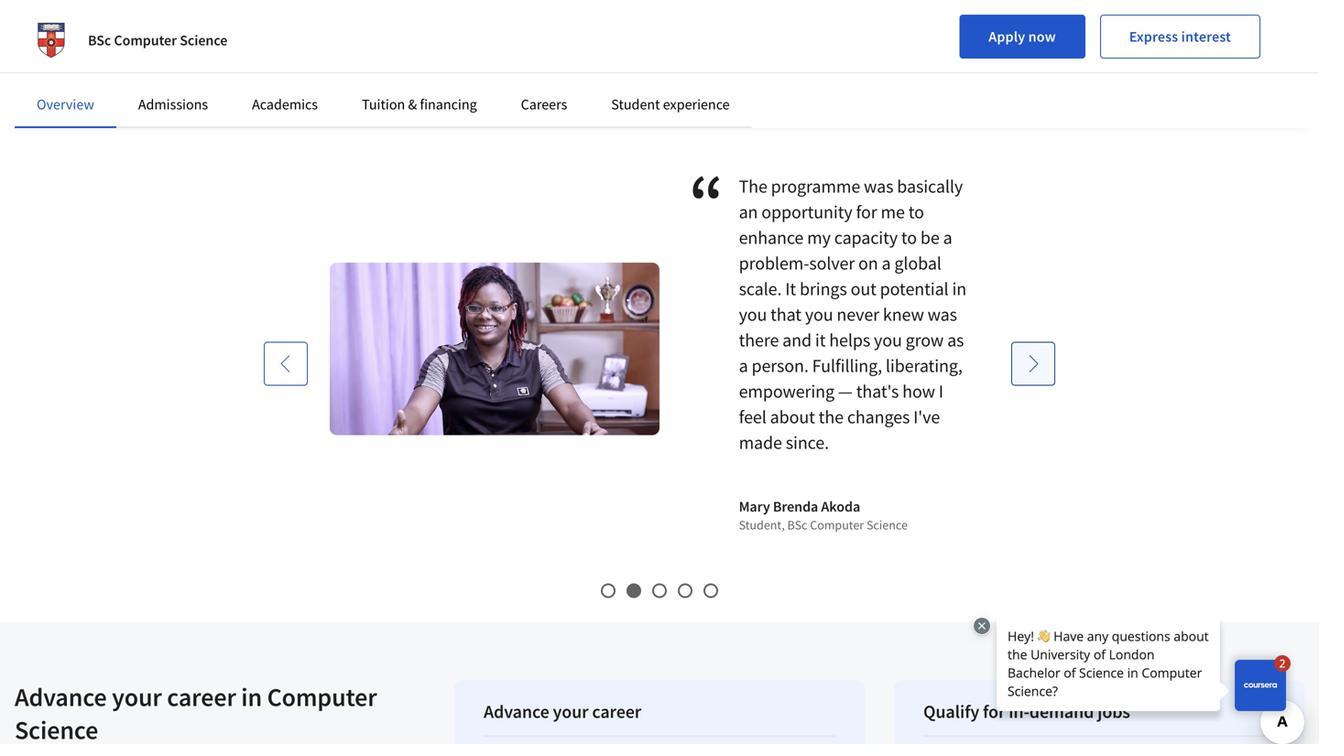 Task type: vqa. For each thing, say whether or not it's contained in the screenshot.
include
no



Task type: locate. For each thing, give the bounding box(es) containing it.
1 vertical spatial computer
[[810, 517, 864, 533]]

enhance
[[739, 226, 804, 249]]

fulfilling,
[[812, 354, 882, 377]]

was up the me
[[864, 175, 894, 198]]

in
[[952, 277, 967, 300], [241, 681, 262, 713]]

tuition & financing link
[[362, 95, 477, 114]]

1 vertical spatial about
[[770, 406, 815, 429]]

2 vertical spatial computer
[[267, 681, 377, 713]]

0 horizontal spatial your
[[112, 681, 162, 713]]

1 vertical spatial bsc
[[788, 517, 808, 533]]

2 horizontal spatial computer
[[810, 517, 864, 533]]

0 vertical spatial in
[[952, 277, 967, 300]]

&
[[138, 28, 148, 46], [408, 95, 417, 114]]

potential
[[880, 277, 949, 300]]

0 horizontal spatial computer
[[114, 31, 177, 49]]

mary brenda akoda student, bsc computer science
[[739, 498, 908, 533]]

your for advance your career in computer science
[[112, 681, 162, 713]]

1 horizontal spatial career
[[592, 701, 641, 724]]

express
[[1129, 27, 1179, 46]]

for up capacity
[[856, 200, 877, 223]]

0 horizontal spatial you
[[739, 303, 767, 326]]

demand
[[1030, 701, 1094, 724]]

science
[[180, 31, 228, 49], [867, 517, 908, 533], [15, 714, 98, 745]]

list item
[[16, 0, 441, 4], [441, 0, 865, 4]]

that's
[[856, 380, 899, 403]]

person.
[[752, 354, 809, 377]]

you up it
[[805, 303, 833, 326]]

a
[[943, 226, 952, 249], [882, 252, 891, 275], [739, 354, 748, 377]]

interest
[[1182, 27, 1231, 46]]

bsc down brenda at the bottom of the page
[[788, 517, 808, 533]]

for
[[856, 200, 877, 223], [983, 701, 1005, 724]]

1 vertical spatial a
[[882, 252, 891, 275]]

about right learn
[[53, 28, 90, 46]]

1 vertical spatial science
[[867, 517, 908, 533]]

you up there
[[739, 303, 767, 326]]

empowering
[[739, 380, 835, 403]]

next image
[[1024, 355, 1043, 373]]

bsc
[[88, 31, 111, 49], [788, 517, 808, 533]]

0 horizontal spatial advance
[[15, 681, 107, 713]]

1 horizontal spatial in
[[952, 277, 967, 300]]

1 vertical spatial for
[[983, 701, 1005, 724]]

your inside advance your career in computer science
[[112, 681, 162, 713]]

learn about tuition & financing
[[15, 28, 209, 46]]

and
[[783, 329, 812, 352]]

0 vertical spatial science
[[180, 31, 228, 49]]

advance your career in computer science
[[15, 681, 377, 745]]

0 vertical spatial &
[[138, 28, 148, 46]]

0 horizontal spatial &
[[138, 28, 148, 46]]

2 horizontal spatial you
[[874, 329, 902, 352]]

advance your career
[[484, 701, 641, 724]]

—
[[838, 380, 853, 403]]

basically
[[897, 175, 963, 198]]

career for advance your career in computer science
[[167, 681, 236, 713]]

mary
[[739, 498, 770, 516]]

1 vertical spatial &
[[408, 95, 417, 114]]

the programme was basically an opportunity for me to enhance my capacity to be a problem-solver on a global scale. it brings out potential in you that you never knew was there and it helps you grow as a person. fulfilling, liberating, empowering — that's how i feel about the changes i've made since.
[[739, 175, 967, 454]]

university of london logo image
[[29, 18, 73, 62]]

0 horizontal spatial financing
[[150, 28, 209, 46]]

advance for advance your career in computer science
[[15, 681, 107, 713]]

2 horizontal spatial a
[[943, 226, 952, 249]]

1 vertical spatial in
[[241, 681, 262, 713]]

it
[[815, 329, 826, 352]]

to right the me
[[909, 200, 924, 223]]

testimonial by mary brenda akoda image
[[330, 263, 660, 436]]

academics link
[[252, 95, 318, 114]]

2 vertical spatial a
[[739, 354, 748, 377]]

career
[[167, 681, 236, 713], [592, 701, 641, 724]]

you
[[739, 303, 767, 326], [805, 303, 833, 326], [874, 329, 902, 352]]

science inside the mary brenda akoda student, bsc computer science
[[867, 517, 908, 533]]

0 horizontal spatial career
[[167, 681, 236, 713]]

1 horizontal spatial about
[[770, 406, 815, 429]]

1 horizontal spatial your
[[553, 701, 589, 724]]

experience
[[663, 95, 730, 114]]

changes
[[847, 406, 910, 429]]

scale.
[[739, 277, 782, 300]]

1 horizontal spatial you
[[805, 303, 833, 326]]

1 horizontal spatial advance
[[484, 701, 549, 724]]

your
[[112, 681, 162, 713], [553, 701, 589, 724]]

0 vertical spatial financing
[[150, 28, 209, 46]]

on
[[859, 252, 878, 275]]

0 vertical spatial for
[[856, 200, 877, 223]]

to left the be
[[901, 226, 917, 249]]

computer
[[114, 31, 177, 49], [810, 517, 864, 533], [267, 681, 377, 713]]

financing
[[150, 28, 209, 46], [420, 95, 477, 114]]

0 horizontal spatial about
[[53, 28, 90, 46]]

global
[[895, 252, 942, 275]]

a down there
[[739, 354, 748, 377]]

student experience link
[[611, 95, 730, 114]]

learn
[[15, 28, 50, 46]]

1 horizontal spatial bsc
[[788, 517, 808, 533]]

bsc computer science
[[88, 31, 228, 49]]

express interest
[[1129, 27, 1231, 46]]

1 vertical spatial was
[[928, 303, 957, 326]]

learn about tuition & financing link
[[15, 28, 209, 46]]

1 vertical spatial to
[[901, 226, 917, 249]]

was up as
[[928, 303, 957, 326]]

capacity
[[834, 226, 898, 249]]

the
[[739, 175, 768, 198]]

opportunity
[[762, 200, 853, 223]]

a right the on in the top right of the page
[[882, 252, 891, 275]]

to
[[909, 200, 924, 223], [901, 226, 917, 249]]

list
[[15, 0, 1305, 6]]

advance for advance your career
[[484, 701, 549, 724]]

0 vertical spatial bsc
[[88, 31, 111, 49]]

now
[[1029, 27, 1056, 46]]

advance inside advance your career in computer science
[[15, 681, 107, 713]]

1 horizontal spatial financing
[[420, 95, 477, 114]]

career inside advance your career in computer science
[[167, 681, 236, 713]]

0 horizontal spatial was
[[864, 175, 894, 198]]

1 horizontal spatial computer
[[267, 681, 377, 713]]

my
[[807, 226, 831, 249]]

0 horizontal spatial a
[[739, 354, 748, 377]]

solver
[[809, 252, 855, 275]]

0 horizontal spatial science
[[15, 714, 98, 745]]

as
[[947, 329, 964, 352]]

qualify for in-demand jobs
[[924, 701, 1130, 724]]

1 list item from the left
[[16, 0, 441, 4]]

0 horizontal spatial bsc
[[88, 31, 111, 49]]

programme
[[771, 175, 860, 198]]

0 horizontal spatial in
[[241, 681, 262, 713]]

1 horizontal spatial for
[[983, 701, 1005, 724]]

a right the be
[[943, 226, 952, 249]]

apply
[[989, 27, 1026, 46]]

helps
[[829, 329, 871, 352]]

0 horizontal spatial for
[[856, 200, 877, 223]]

an
[[739, 200, 758, 223]]

advance
[[15, 681, 107, 713], [484, 701, 549, 724]]

2 vertical spatial science
[[15, 714, 98, 745]]

was
[[864, 175, 894, 198], [928, 303, 957, 326]]

grow
[[906, 329, 944, 352]]

tuition
[[362, 95, 405, 114]]

the
[[819, 406, 844, 429]]

for left in-
[[983, 701, 1005, 724]]

bsc right university of london logo
[[88, 31, 111, 49]]

about
[[53, 28, 90, 46], [770, 406, 815, 429]]

2 horizontal spatial science
[[867, 517, 908, 533]]

about down empowering on the right of the page
[[770, 406, 815, 429]]

science inside advance your career in computer science
[[15, 714, 98, 745]]

career for advance your career
[[592, 701, 641, 724]]

you down knew
[[874, 329, 902, 352]]



Task type: describe. For each thing, give the bounding box(es) containing it.
express interest button
[[1100, 15, 1261, 59]]

1 horizontal spatial science
[[180, 31, 228, 49]]

about inside the programme was basically an opportunity for me to enhance my capacity to be a problem-solver on a global scale. it brings out potential in you that you never knew was there and it helps you grow as a person. fulfilling, liberating, empowering — that's how i feel about the changes i've made since.
[[770, 406, 815, 429]]

careers
[[521, 95, 567, 114]]

tuition & financing
[[362, 95, 477, 114]]

computer inside the mary brenda akoda student, bsc computer science
[[810, 517, 864, 533]]

there
[[739, 329, 779, 352]]

that
[[771, 303, 802, 326]]

since.
[[786, 431, 829, 454]]

it
[[785, 277, 796, 300]]

0 vertical spatial a
[[943, 226, 952, 249]]

qualify
[[924, 701, 980, 724]]

be
[[921, 226, 940, 249]]

brenda
[[773, 498, 818, 516]]

student experience
[[611, 95, 730, 114]]

apply now button
[[960, 15, 1085, 59]]

tuition
[[93, 28, 135, 46]]

never
[[837, 303, 880, 326]]

admissions
[[138, 95, 208, 114]]

knew
[[883, 303, 924, 326]]

for inside the programme was basically an opportunity for me to enhance my capacity to be a problem-solver on a global scale. it brings out potential in you that you never knew was there and it helps you grow as a person. fulfilling, liberating, empowering — that's how i feel about the changes i've made since.
[[856, 200, 877, 223]]

liberating,
[[886, 354, 963, 377]]

in inside advance your career in computer science
[[241, 681, 262, 713]]

computer inside advance your career in computer science
[[267, 681, 377, 713]]

student,
[[739, 517, 785, 533]]

2 list item from the left
[[441, 0, 865, 4]]

feel
[[739, 406, 767, 429]]

careers link
[[521, 95, 567, 114]]

jobs
[[1098, 701, 1130, 724]]

in inside the programme was basically an opportunity for me to enhance my capacity to be a problem-solver on a global scale. it brings out potential in you that you never knew was there and it helps you grow as a person. fulfilling, liberating, empowering — that's how i feel about the changes i've made since.
[[952, 277, 967, 300]]

apply now
[[989, 27, 1056, 46]]

overview link
[[37, 95, 94, 114]]

1 vertical spatial financing
[[420, 95, 477, 114]]

akoda
[[821, 498, 860, 516]]

out
[[851, 277, 877, 300]]

student
[[611, 95, 660, 114]]

0 vertical spatial to
[[909, 200, 924, 223]]

0 vertical spatial was
[[864, 175, 894, 198]]

0 vertical spatial computer
[[114, 31, 177, 49]]

slides element
[[242, 581, 1077, 600]]

i
[[939, 380, 944, 403]]

how
[[903, 380, 935, 403]]

i've
[[914, 406, 940, 429]]

your for advance your career
[[553, 701, 589, 724]]

in-
[[1009, 701, 1030, 724]]

me
[[881, 200, 905, 223]]

1 horizontal spatial &
[[408, 95, 417, 114]]

brings
[[800, 277, 847, 300]]

previous image
[[277, 355, 295, 373]]

problem-
[[739, 252, 809, 275]]

1 horizontal spatial was
[[928, 303, 957, 326]]

1 horizontal spatial a
[[882, 252, 891, 275]]

overview
[[37, 95, 94, 114]]

academics
[[252, 95, 318, 114]]

bsc inside the mary brenda akoda student, bsc computer science
[[788, 517, 808, 533]]

made
[[739, 431, 782, 454]]

admissions link
[[138, 95, 208, 114]]

"
[[689, 155, 739, 247]]

0 vertical spatial about
[[53, 28, 90, 46]]



